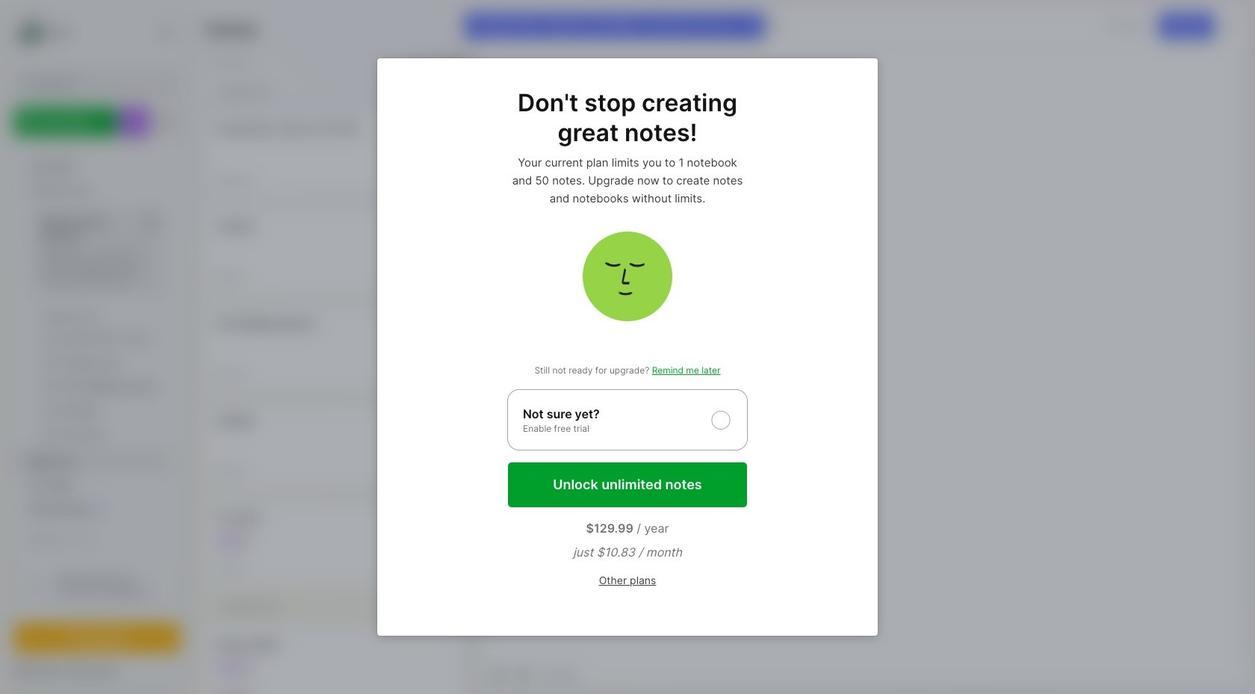 Task type: vqa. For each thing, say whether or not it's contained in the screenshot.
cell
no



Task type: locate. For each thing, give the bounding box(es) containing it.
None checkbox
[[507, 389, 748, 451]]

expand notebooks image
[[19, 538, 28, 547]]

add a reminder image
[[489, 665, 507, 683]]

dialog
[[377, 58, 878, 636]]

None search field
[[41, 74, 167, 92]]

expand note image
[[490, 17, 508, 35]]

group
[[14, 203, 171, 456]]

group inside main "element"
[[14, 203, 171, 456]]

tree
[[5, 146, 189, 683]]

add tag image
[[514, 665, 532, 683]]

tree inside main "element"
[[5, 146, 189, 683]]



Task type: describe. For each thing, give the bounding box(es) containing it.
Search text field
[[41, 76, 167, 90]]

Note Editor text field
[[480, 47, 1250, 658]]

main element
[[0, 0, 194, 694]]

happy face illustration image
[[583, 232, 673, 321]]

note window element
[[479, 4, 1251, 690]]

none search field inside main "element"
[[41, 74, 167, 92]]



